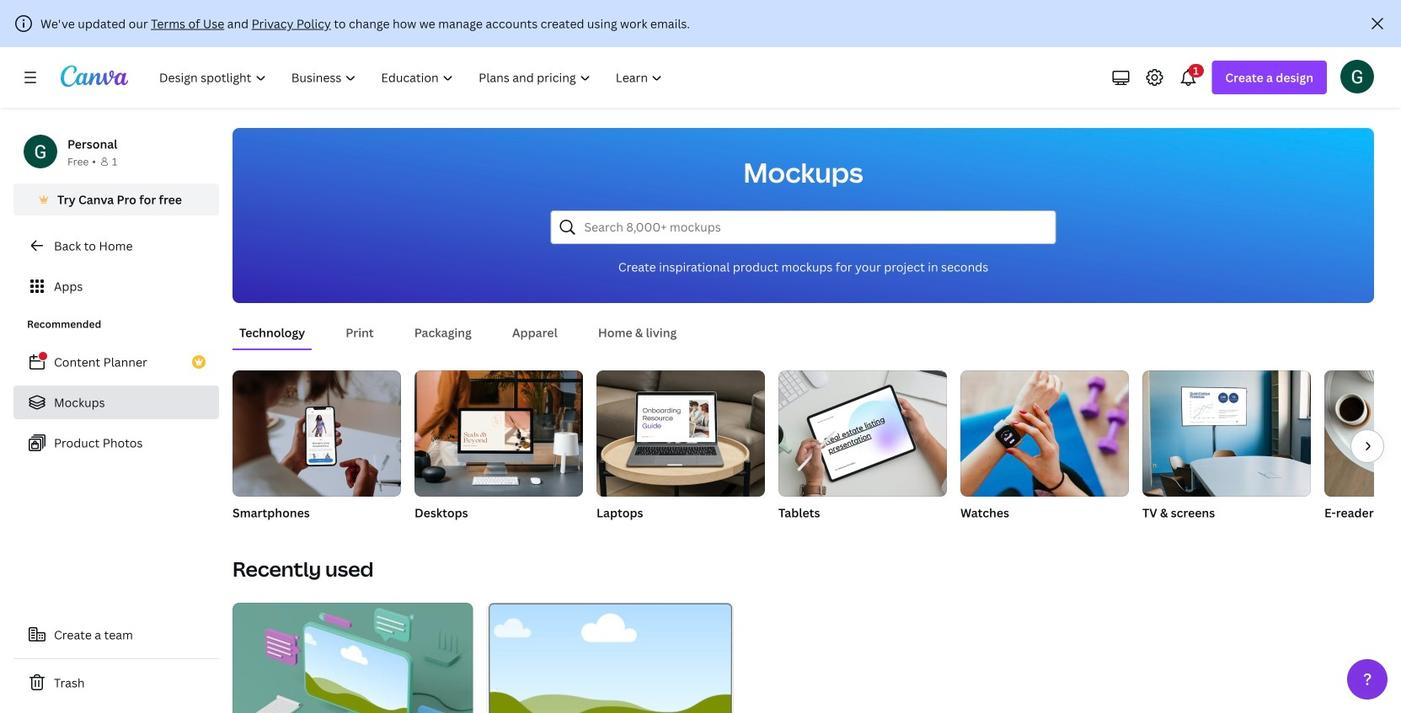 Task type: vqa. For each thing, say whether or not it's contained in the screenshot.
Label search box
yes



Task type: describe. For each thing, give the bounding box(es) containing it.
Label search field
[[584, 211, 1045, 243]]

greg robinson image
[[1340, 60, 1374, 93]]



Task type: locate. For each thing, give the bounding box(es) containing it.
group
[[233, 371, 401, 522], [233, 371, 401, 497], [415, 371, 583, 522], [415, 371, 583, 497], [597, 371, 765, 522], [597, 371, 765, 497], [778, 371, 947, 522], [778, 371, 947, 497], [960, 371, 1129, 522], [1142, 371, 1311, 522], [1324, 371, 1401, 522], [233, 603, 473, 714], [487, 603, 734, 714]]

top level navigation element
[[148, 61, 677, 94]]

list
[[13, 345, 219, 460]]



